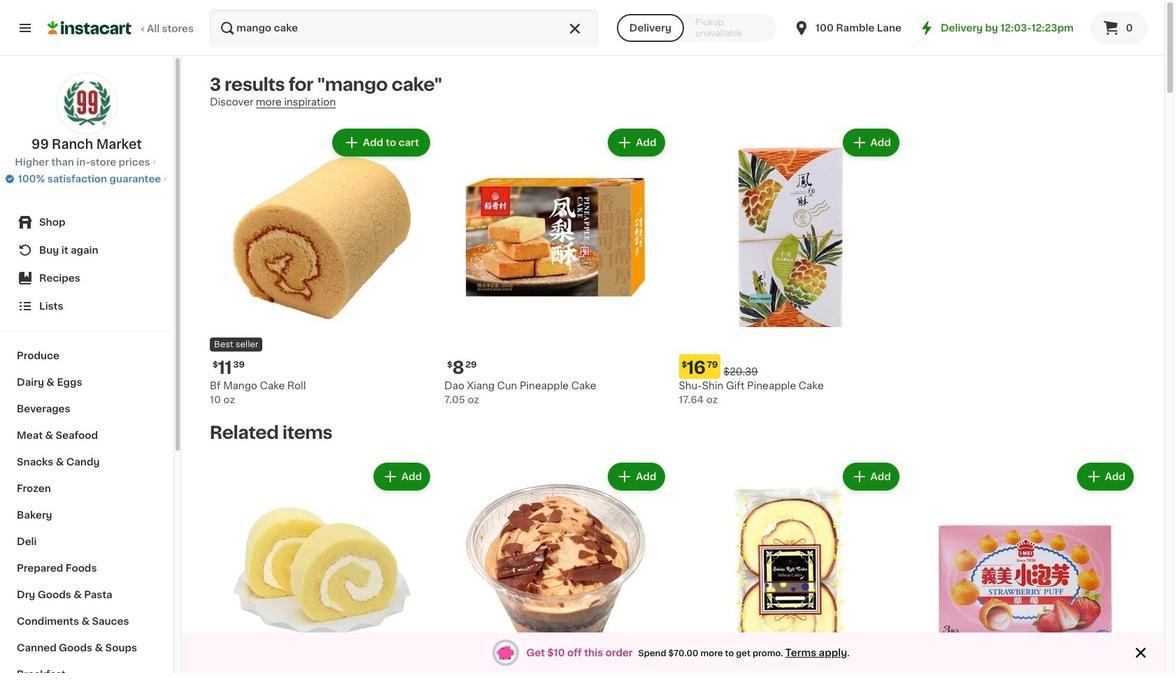 Task type: describe. For each thing, give the bounding box(es) containing it.
$16.79 original price: $20.39 element
[[679, 355, 902, 379]]

Search field
[[211, 10, 597, 46]]

99 ranch market logo image
[[56, 73, 118, 134]]

close image
[[1133, 645, 1150, 662]]

service type group
[[617, 14, 777, 42]]



Task type: vqa. For each thing, say whether or not it's contained in the screenshot.
$16.79 Original price: $20.39 ELEMENT at bottom
yes



Task type: locate. For each thing, give the bounding box(es) containing it.
product group
[[210, 126, 433, 407], [444, 126, 668, 407], [679, 126, 902, 407], [210, 461, 433, 674], [444, 461, 668, 674], [679, 461, 902, 674], [914, 461, 1137, 674]]

None search field
[[209, 8, 599, 48]]

status
[[521, 646, 855, 660]]

instacart logo image
[[48, 20, 132, 36]]



